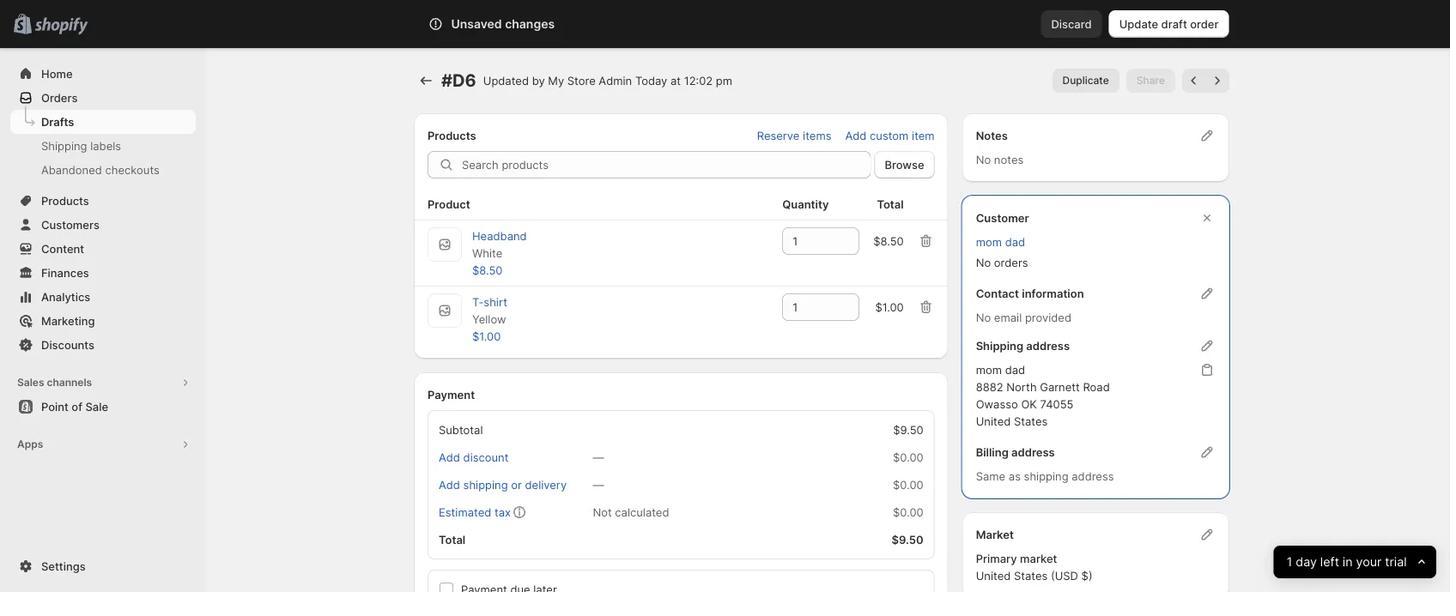 Task type: locate. For each thing, give the bounding box(es) containing it.
0 vertical spatial dad
[[1006, 235, 1026, 249]]

1 vertical spatial states
[[1014, 569, 1048, 583]]

changes
[[505, 17, 555, 31]]

address for shipping address
[[1027, 339, 1070, 353]]

add left the 'custom'
[[846, 129, 867, 142]]

mom inside mom dad no orders
[[976, 235, 1002, 249]]

no down mom dad link
[[976, 256, 991, 269]]

products link
[[10, 189, 196, 213]]

order
[[1191, 17, 1219, 30]]

1 vertical spatial no
[[976, 256, 991, 269]]

1 vertical spatial total
[[439, 533, 466, 547]]

$8.50 down white
[[472, 264, 503, 277]]

total
[[877, 198, 904, 211], [439, 533, 466, 547]]

billing address
[[976, 446, 1055, 459]]

1 horizontal spatial $8.50
[[874, 234, 904, 248]]

$8.50 inside button
[[472, 264, 503, 277]]

total down browse 'button' in the right of the page
[[877, 198, 904, 211]]

2 no from the top
[[976, 256, 991, 269]]

labels
[[90, 139, 121, 152]]

Search products text field
[[462, 151, 871, 179]]

0 vertical spatial $8.50
[[874, 234, 904, 248]]

contact information
[[976, 287, 1084, 300]]

0 horizontal spatial products
[[41, 194, 89, 207]]

united inside mom dad 8882 north garnett road owasso ok 74055 united states
[[976, 415, 1011, 428]]

shipping down the drafts
[[41, 139, 87, 152]]

dad up north
[[1006, 363, 1026, 377]]

1 vertical spatial $9.50
[[892, 533, 924, 547]]

shipping labels link
[[10, 134, 196, 158]]

calculated
[[615, 506, 670, 519]]

point of sale button
[[0, 395, 206, 419]]

add inside button
[[439, 478, 460, 492]]

0 horizontal spatial shipping
[[463, 478, 508, 492]]

shipping for shipping labels
[[41, 139, 87, 152]]

None number field
[[783, 228, 834, 255], [783, 294, 834, 321], [783, 228, 834, 255], [783, 294, 834, 321]]

primary
[[976, 552, 1018, 566]]

1 states from the top
[[1014, 415, 1048, 428]]

0 vertical spatial no
[[976, 153, 991, 166]]

2 $0.00 from the top
[[893, 478, 924, 492]]

add
[[846, 129, 867, 142], [439, 451, 460, 464], [439, 478, 460, 492]]

quantity
[[783, 198, 829, 211]]

no notes
[[976, 153, 1024, 166]]

unsaved changes
[[451, 17, 555, 31]]

shipping inside add shipping or delivery button
[[463, 478, 508, 492]]

add for add shipping or delivery
[[439, 478, 460, 492]]

items
[[803, 129, 832, 142]]

1 vertical spatial united
[[976, 569, 1011, 583]]

74055
[[1041, 398, 1074, 411]]

1 — from the top
[[593, 451, 604, 464]]

1 vertical spatial $0.00
[[893, 478, 924, 492]]

add for add discount
[[439, 451, 460, 464]]

1 united from the top
[[976, 415, 1011, 428]]

0 vertical spatial $1.00
[[876, 301, 904, 314]]

1 vertical spatial address
[[1012, 446, 1055, 459]]

address right as
[[1072, 470, 1115, 483]]

home link
[[10, 62, 196, 86]]

no left 'email'
[[976, 311, 991, 324]]

add shipping or delivery
[[439, 478, 567, 492]]

1 horizontal spatial shipping
[[1024, 470, 1069, 483]]

draft
[[1162, 17, 1188, 30]]

1 mom from the top
[[976, 235, 1002, 249]]

information
[[1022, 287, 1084, 300]]

share button
[[1127, 69, 1176, 93]]

add down subtotal
[[439, 451, 460, 464]]

$0.00
[[893, 451, 924, 464], [893, 478, 924, 492], [893, 506, 924, 519]]

no for notes
[[976, 153, 991, 166]]

0 vertical spatial mom
[[976, 235, 1002, 249]]

customers link
[[10, 213, 196, 237]]

total down estimated
[[439, 533, 466, 547]]

by
[[532, 74, 545, 87]]

sales channels button
[[10, 371, 196, 395]]

update draft order button
[[1109, 10, 1230, 38]]

2 mom from the top
[[976, 363, 1002, 377]]

1 vertical spatial mom
[[976, 363, 1002, 377]]

—
[[593, 451, 604, 464], [593, 478, 604, 492]]

1 horizontal spatial shipping
[[976, 339, 1024, 353]]

mom dad 8882 north garnett road owasso ok 74055 united states
[[976, 363, 1110, 428]]

store
[[568, 74, 596, 87]]

$9.50 for total
[[892, 533, 924, 547]]

united inside primary market united states (usd $)
[[976, 569, 1011, 583]]

shipping down discount
[[463, 478, 508, 492]]

products inside "link"
[[41, 194, 89, 207]]

united down primary at bottom right
[[976, 569, 1011, 583]]

marketing
[[41, 314, 95, 328]]

products
[[428, 129, 476, 142], [41, 194, 89, 207]]

$9.50 for subtotal
[[893, 423, 924, 437]]

products down #d6
[[428, 129, 476, 142]]

products up customers
[[41, 194, 89, 207]]

1 dad from the top
[[1006, 235, 1026, 249]]

customer
[[976, 211, 1030, 225]]

mom down "customer"
[[976, 235, 1002, 249]]

$8.50
[[874, 234, 904, 248], [472, 264, 503, 277]]

at
[[671, 74, 681, 87]]

no
[[976, 153, 991, 166], [976, 256, 991, 269], [976, 311, 991, 324]]

2 dad from the top
[[1006, 363, 1026, 377]]

united
[[976, 415, 1011, 428], [976, 569, 1011, 583]]

1 no from the top
[[976, 153, 991, 166]]

0 vertical spatial states
[[1014, 415, 1048, 428]]

pm
[[716, 74, 733, 87]]

1 vertical spatial shipping
[[976, 339, 1024, 353]]

tax
[[495, 506, 511, 519]]

white
[[472, 247, 503, 260]]

drafts link
[[10, 110, 196, 134]]

(usd
[[1051, 569, 1079, 583]]

states inside primary market united states (usd $)
[[1014, 569, 1048, 583]]

dad for orders
[[1006, 235, 1026, 249]]

$0.00 for add shipping or delivery
[[893, 478, 924, 492]]

address down provided
[[1027, 339, 1070, 353]]

address up same as shipping address
[[1012, 446, 1055, 459]]

point
[[41, 400, 69, 414]]

2 united from the top
[[976, 569, 1011, 583]]

duplicate
[[1063, 74, 1110, 87]]

1 $0.00 from the top
[[893, 451, 924, 464]]

2 — from the top
[[593, 478, 604, 492]]

not calculated
[[593, 506, 670, 519]]

same as shipping address
[[976, 470, 1115, 483]]

estimated
[[439, 506, 492, 519]]

0 vertical spatial $0.00
[[893, 451, 924, 464]]

$8.50 down browse 'button' in the right of the page
[[874, 234, 904, 248]]

apps
[[17, 438, 43, 451]]

— for add shipping or delivery
[[593, 478, 604, 492]]

2 vertical spatial address
[[1072, 470, 1115, 483]]

reserve
[[757, 129, 800, 142]]

mom up 8882
[[976, 363, 1002, 377]]

0 vertical spatial $9.50
[[893, 423, 924, 437]]

0 vertical spatial shipping
[[41, 139, 87, 152]]

states down ok
[[1014, 415, 1048, 428]]

shipping down 'email'
[[976, 339, 1024, 353]]

0 vertical spatial add
[[846, 129, 867, 142]]

notes
[[995, 153, 1024, 166]]

market
[[1021, 552, 1058, 566]]

2 vertical spatial no
[[976, 311, 991, 324]]

dad up orders
[[1006, 235, 1026, 249]]

no for contact information
[[976, 311, 991, 324]]

dad inside mom dad no orders
[[1006, 235, 1026, 249]]

notes
[[976, 129, 1008, 142]]

2 vertical spatial $0.00
[[893, 506, 924, 519]]

no left notes on the right top of the page
[[976, 153, 991, 166]]

0 vertical spatial —
[[593, 451, 604, 464]]

mom inside mom dad 8882 north garnett road owasso ok 74055 united states
[[976, 363, 1002, 377]]

primary market united states (usd $)
[[976, 552, 1093, 583]]

states
[[1014, 415, 1048, 428], [1014, 569, 1048, 583]]

no email provided
[[976, 311, 1072, 324]]

#d6
[[442, 70, 477, 91]]

1 vertical spatial dad
[[1006, 363, 1026, 377]]

1 vertical spatial add
[[439, 451, 460, 464]]

0 horizontal spatial shipping
[[41, 139, 87, 152]]

0 vertical spatial address
[[1027, 339, 1070, 353]]

update
[[1120, 17, 1159, 30]]

discard
[[1052, 17, 1092, 30]]

2 states from the top
[[1014, 569, 1048, 583]]

dad inside mom dad 8882 north garnett road owasso ok 74055 united states
[[1006, 363, 1026, 377]]

0 horizontal spatial $1.00
[[472, 330, 501, 343]]

0 horizontal spatial $8.50
[[472, 264, 503, 277]]

headband link
[[472, 229, 527, 243]]

1 vertical spatial —
[[593, 478, 604, 492]]

0 vertical spatial products
[[428, 129, 476, 142]]

1 vertical spatial $1.00
[[472, 330, 501, 343]]

shipping right as
[[1024, 470, 1069, 483]]

states down market
[[1014, 569, 1048, 583]]

united down owasso
[[976, 415, 1011, 428]]

8882
[[976, 381, 1004, 394]]

add up estimated
[[439, 478, 460, 492]]

custom
[[870, 129, 909, 142]]

2 vertical spatial add
[[439, 478, 460, 492]]

1 horizontal spatial total
[[877, 198, 904, 211]]

analytics
[[41, 290, 90, 304]]

3 no from the top
[[976, 311, 991, 324]]

1 vertical spatial $8.50
[[472, 264, 503, 277]]

0 vertical spatial united
[[976, 415, 1011, 428]]

my
[[548, 74, 564, 87]]

1 vertical spatial products
[[41, 194, 89, 207]]

discount
[[463, 451, 509, 464]]

finances link
[[10, 261, 196, 285]]



Task type: describe. For each thing, give the bounding box(es) containing it.
shipping labels
[[41, 139, 121, 152]]

$0.00 for add discount
[[893, 451, 924, 464]]

1 horizontal spatial products
[[428, 129, 476, 142]]

estimated tax button
[[429, 501, 521, 525]]

content link
[[10, 237, 196, 261]]

mom for mom dad 8882 north garnett road owasso ok 74055 united states
[[976, 363, 1002, 377]]

trial
[[1386, 555, 1408, 570]]

discounts link
[[10, 333, 196, 357]]

garnett
[[1040, 381, 1080, 394]]

analytics link
[[10, 285, 196, 309]]

yellow
[[472, 313, 506, 326]]

1 day left in your trial
[[1287, 555, 1408, 570]]

apps button
[[10, 433, 196, 457]]

add for add custom item
[[846, 129, 867, 142]]

1 day left in your trial button
[[1274, 546, 1437, 579]]

product
[[428, 198, 470, 211]]

item
[[912, 129, 935, 142]]

3 $0.00 from the top
[[893, 506, 924, 519]]

billing
[[976, 446, 1009, 459]]

your
[[1357, 555, 1383, 570]]

channels
[[47, 377, 92, 389]]

delivery
[[525, 478, 567, 492]]

0 vertical spatial total
[[877, 198, 904, 211]]

checkouts
[[105, 163, 160, 177]]

today
[[636, 74, 668, 87]]

mom dad no orders
[[976, 235, 1029, 269]]

address for billing address
[[1012, 446, 1055, 459]]

reserve items
[[757, 129, 832, 142]]

add custom item
[[846, 129, 935, 142]]

orders
[[995, 256, 1029, 269]]

add discount button
[[429, 446, 519, 470]]

discard button
[[1041, 10, 1103, 38]]

0 horizontal spatial total
[[439, 533, 466, 547]]

market
[[976, 528, 1014, 542]]

point of sale link
[[10, 395, 196, 419]]

admin
[[599, 74, 632, 87]]

#d6 updated by my store admin today at 12:02 pm
[[442, 70, 733, 91]]

in
[[1343, 555, 1354, 570]]

payment
[[428, 388, 475, 402]]

$)
[[1082, 569, 1093, 583]]

marketing link
[[10, 309, 196, 333]]

road
[[1083, 381, 1110, 394]]

shopify image
[[35, 18, 88, 35]]

dad for north
[[1006, 363, 1026, 377]]

estimated tax
[[439, 506, 511, 519]]

search button
[[470, 10, 968, 38]]

drafts
[[41, 115, 74, 128]]

1
[[1287, 555, 1293, 570]]

content
[[41, 242, 84, 256]]

of
[[72, 400, 82, 414]]

no inside mom dad no orders
[[976, 256, 991, 269]]

subtotal
[[439, 423, 483, 437]]

ok
[[1022, 398, 1037, 411]]

12:02
[[684, 74, 713, 87]]

abandoned checkouts link
[[10, 158, 196, 182]]

north
[[1007, 381, 1037, 394]]

update draft order
[[1120, 17, 1219, 30]]

sales
[[17, 377, 44, 389]]

or
[[511, 478, 522, 492]]

shipping for shipping address
[[976, 339, 1024, 353]]

headband white
[[472, 229, 527, 260]]

orders link
[[10, 86, 196, 110]]

owasso
[[976, 398, 1019, 411]]

search
[[498, 17, 534, 30]]

email
[[995, 311, 1022, 324]]

$1.00 inside button
[[472, 330, 501, 343]]

1 horizontal spatial $1.00
[[876, 301, 904, 314]]

abandoned checkouts
[[41, 163, 160, 177]]

left
[[1321, 555, 1340, 570]]

t-shirt link
[[472, 295, 508, 309]]

$1.00 button
[[462, 325, 511, 349]]

add discount
[[439, 451, 509, 464]]

duplicate button
[[1053, 69, 1120, 93]]

discounts
[[41, 338, 94, 352]]

shirt
[[484, 295, 508, 309]]

settings link
[[10, 555, 196, 579]]

provided
[[1025, 311, 1072, 324]]

unsaved
[[451, 17, 502, 31]]

sales channels
[[17, 377, 92, 389]]

point of sale
[[41, 400, 108, 414]]

settings
[[41, 560, 86, 573]]

as
[[1009, 470, 1021, 483]]

browse button
[[875, 151, 935, 179]]

states inside mom dad 8882 north garnett road owasso ok 74055 united states
[[1014, 415, 1048, 428]]

$8.50 button
[[462, 259, 513, 283]]

mom for mom dad no orders
[[976, 235, 1002, 249]]

— for add discount
[[593, 451, 604, 464]]



Task type: vqa. For each thing, say whether or not it's contained in the screenshot.
the topmost Add
yes



